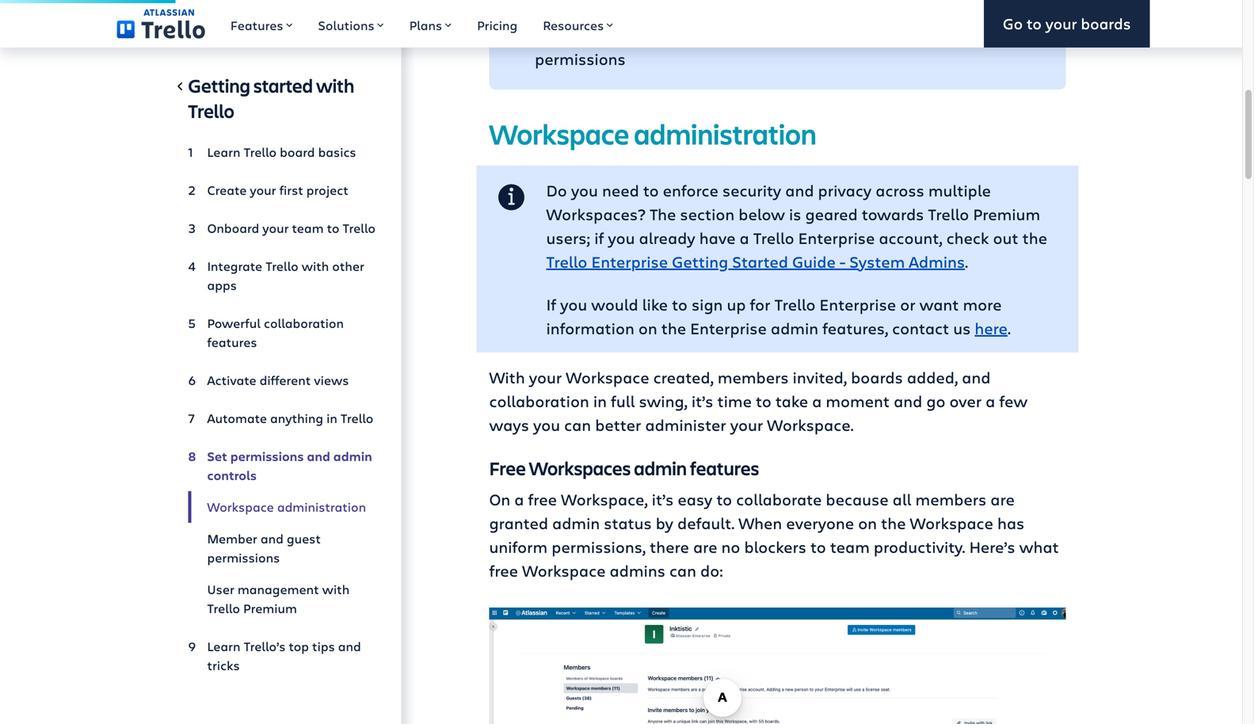 Task type: describe. For each thing, give the bounding box(es) containing it.
collaboration inside with your workspace created, members invited, boards added, and collaboration in full swing, it's time to take a moment and go over a few ways you can better administer your workspace.
[[489, 390, 590, 412]]

top
[[289, 638, 309, 655]]

automate
[[207, 410, 267, 427]]

activate
[[207, 372, 257, 389]]

the inside free workspaces admin features on a free workspace, it's easy to collaborate because all members are granted admin status by default. when everyone on the workspace has uniform permissions, there are no blockers to team productivity. here's what free workspace admins can do:
[[882, 512, 906, 534]]

with for trello
[[302, 258, 329, 275]]

0 horizontal spatial free
[[489, 560, 518, 581]]

premium inside user management with trello premium
[[243, 600, 297, 617]]

it's inside free workspaces admin features on a free workspace, it's easy to collaborate because all members are granted admin status by default. when everyone on the workspace has uniform permissions, there are no blockers to team productivity. here's what free workspace admins can do:
[[652, 489, 674, 510]]

controls
[[207, 467, 257, 484]]

board
[[280, 143, 315, 161]]

guests
[[643, 24, 693, 46]]

you inside if you would like to sign up for trello enterprise or want more information on the enterprise admin features, contact us
[[561, 294, 588, 315]]

automate anything in trello link
[[188, 403, 376, 434]]

enterprise down geared
[[799, 227, 875, 249]]

there
[[650, 536, 690, 558]]

on inside if you would like to sign up for trello enterprise or want more information on the enterprise admin features, contact us
[[639, 317, 658, 339]]

activate different views link
[[188, 365, 376, 396]]

your inside go to your boards link
[[1046, 13, 1078, 34]]

members and guests permissions
[[535, 24, 693, 69]]

plans
[[410, 17, 442, 34]]

and inside learn trello's top tips and tricks
[[338, 638, 361, 655]]

to down everyone
[[811, 536, 827, 558]]

trello inside integrate trello with other apps
[[266, 258, 299, 275]]

multiple
[[929, 180, 992, 201]]

to down "project"
[[327, 220, 340, 237]]

go
[[927, 390, 946, 412]]

1 vertical spatial administration
[[277, 499, 366, 516]]

can inside with your workspace created, members invited, boards added, and collaboration in full swing, it's time to take a moment and go over a few ways you can better administer your workspace.
[[565, 414, 591, 436]]

permissions,
[[552, 536, 646, 558]]

contact
[[893, 317, 950, 339]]

create
[[207, 182, 247, 199]]

different
[[260, 372, 311, 389]]

here
[[975, 317, 1008, 339]]

go to your boards link
[[984, 0, 1151, 48]]

when
[[739, 512, 783, 534]]

across
[[876, 180, 925, 201]]

members inside free workspaces admin features on a free workspace, it's easy to collaborate because all members are granted admin status by default. when everyone on the workspace has uniform permissions, there are no blockers to team productivity. here's what free workspace admins can do:
[[916, 489, 987, 510]]

workspace.
[[768, 414, 854, 436]]

for
[[750, 294, 771, 315]]

out
[[994, 227, 1019, 249]]

powerful
[[207, 315, 261, 332]]

do
[[547, 180, 567, 201]]

with for management
[[322, 581, 350, 598]]

features,
[[823, 317, 889, 339]]

an image showing members for a trello workspace image
[[489, 608, 1067, 725]]

the
[[650, 203, 676, 225]]

getting started with trello link
[[188, 73, 376, 130]]

default.
[[678, 512, 735, 534]]

uniform
[[489, 536, 548, 558]]

create your first project link
[[188, 174, 376, 206]]

powerful collaboration features
[[207, 315, 344, 351]]

a down invited,
[[813, 390, 822, 412]]

onboard your team to trello link
[[188, 212, 376, 244]]

user management with trello premium
[[207, 581, 350, 617]]

collaboration inside powerful collaboration features
[[264, 315, 344, 332]]

to inside the do you need to enforce security and privacy across multiple workspaces? the section below is geared towards trello premium users; if you already have a trello enterprise account, check out the trello enterprise getting started guide - system admins .
[[644, 180, 659, 201]]

on
[[489, 489, 511, 510]]

guest
[[287, 530, 321, 547]]

need
[[602, 180, 640, 201]]

pricing link
[[465, 0, 531, 48]]

0 vertical spatial are
[[991, 489, 1015, 510]]

user
[[207, 581, 235, 598]]

or
[[901, 294, 916, 315]]

time
[[718, 390, 752, 412]]

created,
[[654, 367, 714, 388]]

a left few on the bottom right of the page
[[986, 390, 996, 412]]

do you need to enforce security and privacy across multiple workspaces? the section below is geared towards trello premium users; if you already have a trello enterprise account, check out the trello enterprise getting started guide - system admins .
[[547, 180, 1048, 272]]

set permissions and admin controls
[[207, 448, 372, 484]]

project
[[307, 182, 349, 199]]

up
[[727, 294, 746, 315]]

user management with trello premium link
[[188, 574, 376, 625]]

. inside the do you need to enforce security and privacy across multiple workspaces? the section below is geared towards trello premium users; if you already have a trello enterprise account, check out the trello enterprise getting started guide - system admins .
[[966, 251, 969, 272]]

because
[[826, 489, 889, 510]]

and inside the do you need to enforce security and privacy across multiple workspaces? the section below is geared towards trello premium users; if you already have a trello enterprise account, check out the trello enterprise getting started guide - system admins .
[[786, 180, 815, 201]]

plans button
[[397, 0, 465, 48]]

and up over
[[962, 367, 991, 388]]

member and guest permissions
[[207, 530, 321, 566]]

-
[[840, 251, 846, 272]]

your for onboard your team to trello
[[263, 220, 289, 237]]

views
[[314, 372, 349, 389]]

to right go
[[1027, 13, 1042, 34]]

trello inside if you would like to sign up for trello enterprise or want more information on the enterprise admin features, contact us
[[775, 294, 816, 315]]

workspace up productivity.
[[910, 512, 994, 534]]

guide
[[793, 251, 836, 272]]

admins
[[909, 251, 966, 272]]

to inside with your workspace created, members invited, boards added, and collaboration in full swing, it's time to take a moment and go over a few ways you can better administer your workspace.
[[756, 390, 772, 412]]

go
[[1003, 13, 1023, 34]]

management
[[238, 581, 319, 598]]

the inside the do you need to enforce security and privacy across multiple workspaces? the section below is geared towards trello premium users; if you already have a trello enterprise account, check out the trello enterprise getting started guide - system admins .
[[1023, 227, 1048, 249]]

members
[[535, 24, 606, 46]]

anything
[[270, 410, 323, 427]]

have
[[700, 227, 736, 249]]

trello inside user management with trello premium
[[207, 600, 240, 617]]

what
[[1020, 536, 1060, 558]]

members inside with your workspace created, members invited, boards added, and collaboration in full swing, it's time to take a moment and go over a few ways you can better administer your workspace.
[[718, 367, 789, 388]]

workspace inside with your workspace created, members invited, boards added, and collaboration in full swing, it's time to take a moment and go over a few ways you can better administer your workspace.
[[566, 367, 650, 388]]

us
[[954, 317, 971, 339]]

collaborate
[[737, 489, 822, 510]]

system
[[850, 251, 905, 272]]

no
[[722, 536, 741, 558]]

member and guest permissions link
[[188, 523, 376, 574]]

onboard your team to trello
[[207, 220, 376, 237]]

powerful collaboration features link
[[188, 308, 376, 358]]

solutions
[[318, 17, 375, 34]]

account,
[[879, 227, 943, 249]]

workspace,
[[561, 489, 648, 510]]

0 vertical spatial boards
[[1082, 13, 1132, 34]]

features inside powerful collaboration features
[[207, 334, 257, 351]]

the inside if you would like to sign up for trello enterprise or want more information on the enterprise admin features, contact us
[[662, 317, 687, 339]]

enforce
[[663, 180, 719, 201]]



Task type: locate. For each thing, give the bounding box(es) containing it.
1 horizontal spatial are
[[991, 489, 1015, 510]]

0 vertical spatial premium
[[974, 203, 1041, 225]]

permissions inside members and guests permissions
[[535, 48, 626, 69]]

like
[[643, 294, 668, 315]]

started
[[733, 251, 789, 272]]

1 horizontal spatial collaboration
[[489, 390, 590, 412]]

1 vertical spatial team
[[831, 536, 870, 558]]

0 vertical spatial can
[[565, 414, 591, 436]]

1 vertical spatial it's
[[652, 489, 674, 510]]

page progress progress bar
[[0, 0, 176, 3]]

admin inside if you would like to sign up for trello enterprise or want more information on the enterprise admin features, contact us
[[771, 317, 819, 339]]

learn trello board basics link
[[188, 136, 376, 168]]

workspace down permissions, on the bottom of page
[[522, 560, 606, 581]]

0 vertical spatial collaboration
[[264, 315, 344, 332]]

getting
[[188, 73, 250, 98], [672, 251, 729, 272]]

boards inside with your workspace created, members invited, boards added, and collaboration in full swing, it's time to take a moment and go over a few ways you can better administer your workspace.
[[851, 367, 904, 388]]

administer
[[646, 414, 727, 436]]

added,
[[908, 367, 958, 388]]

learn
[[207, 143, 241, 161], [207, 638, 241, 655]]

and left guest
[[261, 530, 284, 547]]

and inside set permissions and admin controls
[[307, 448, 330, 465]]

to right like
[[672, 294, 688, 315]]

2 vertical spatial the
[[882, 512, 906, 534]]

permissions for members
[[535, 48, 626, 69]]

if you would like to sign up for trello enterprise or want more information on the enterprise admin features, contact us
[[547, 294, 1002, 339]]

0 vertical spatial free
[[528, 489, 557, 510]]

workspaces
[[529, 456, 631, 481]]

0 horizontal spatial the
[[662, 317, 687, 339]]

1 horizontal spatial free
[[528, 489, 557, 510]]

privacy
[[819, 180, 872, 201]]

over
[[950, 390, 982, 412]]

learn for learn trello board basics
[[207, 143, 241, 161]]

trello's
[[244, 638, 286, 655]]

learn trello board basics
[[207, 143, 356, 161]]

free up granted
[[528, 489, 557, 510]]

collaboration
[[264, 315, 344, 332], [489, 390, 590, 412]]

to right "easy"
[[717, 489, 733, 510]]

permissions down 'members'
[[535, 48, 626, 69]]

1 vertical spatial can
[[670, 560, 697, 581]]

0 vertical spatial features
[[207, 334, 257, 351]]

2 vertical spatial permissions
[[207, 549, 280, 566]]

on inside free workspaces admin features on a free workspace, it's easy to collaborate because all members are granted admin status by default. when everyone on the workspace has uniform permissions, there are no blockers to team productivity. here's what free workspace admins can do:
[[859, 512, 878, 534]]

learn inside learn trello's top tips and tricks
[[207, 638, 241, 655]]

on
[[639, 317, 658, 339], [859, 512, 878, 534]]

free
[[528, 489, 557, 510], [489, 560, 518, 581]]

2 learn from the top
[[207, 638, 241, 655]]

0 horizontal spatial can
[[565, 414, 591, 436]]

better
[[595, 414, 642, 436]]

1 vertical spatial with
[[302, 258, 329, 275]]

1 vertical spatial features
[[690, 456, 760, 481]]

can
[[565, 414, 591, 436], [670, 560, 697, 581]]

1 vertical spatial .
[[1008, 317, 1011, 339]]

1 vertical spatial free
[[489, 560, 518, 581]]

0 horizontal spatial features
[[207, 334, 257, 351]]

want
[[920, 294, 960, 315]]

admin up permissions, on the bottom of page
[[553, 512, 600, 534]]

integrate
[[207, 258, 263, 275]]

1 vertical spatial on
[[859, 512, 878, 534]]

your left first
[[250, 182, 276, 199]]

1 horizontal spatial in
[[594, 390, 607, 412]]

1 vertical spatial the
[[662, 317, 687, 339]]

1 vertical spatial boards
[[851, 367, 904, 388]]

and up is
[[786, 180, 815, 201]]

and inside members and guests permissions
[[610, 24, 639, 46]]

features
[[207, 334, 257, 351], [690, 456, 760, 481]]

member
[[207, 530, 257, 547]]

to up 'the'
[[644, 180, 659, 201]]

trello enterprise getting started guide - system admins link
[[547, 251, 966, 272]]

workspace administration up guest
[[207, 499, 366, 516]]

workspace up do
[[489, 115, 630, 153]]

and left guests
[[610, 24, 639, 46]]

premium down management
[[243, 600, 297, 617]]

ways
[[489, 414, 529, 436]]

and left the go
[[894, 390, 923, 412]]

resources button
[[531, 0, 626, 48]]

learn trello's top tips and tricks
[[207, 638, 361, 674]]

enterprise
[[799, 227, 875, 249], [592, 251, 668, 272], [820, 294, 897, 315], [691, 317, 767, 339]]

here link
[[975, 317, 1008, 339]]

0 vertical spatial getting
[[188, 73, 250, 98]]

towards
[[862, 203, 925, 225]]

your inside onboard your team to trello link
[[263, 220, 289, 237]]

features down powerful
[[207, 334, 257, 351]]

0 horizontal spatial getting
[[188, 73, 250, 98]]

0 horizontal spatial it's
[[652, 489, 674, 510]]

your right go
[[1046, 13, 1078, 34]]

moment
[[826, 390, 890, 412]]

your for create your first project
[[250, 182, 276, 199]]

0 vertical spatial workspace administration
[[489, 115, 817, 153]]

your
[[1046, 13, 1078, 34], [250, 182, 276, 199], [263, 220, 289, 237], [529, 367, 562, 388], [731, 414, 764, 436]]

in right anything in the bottom of the page
[[327, 410, 338, 427]]

0 vertical spatial the
[[1023, 227, 1048, 249]]

your for with your workspace created, members invited, boards added, and collaboration in full swing, it's time to take a moment and go over a few ways you can better administer your workspace.
[[529, 367, 562, 388]]

enterprise down up
[[691, 317, 767, 339]]

are up has on the bottom right of the page
[[991, 489, 1015, 510]]

with inside user management with trello premium
[[322, 581, 350, 598]]

and
[[610, 24, 639, 46], [786, 180, 815, 201], [962, 367, 991, 388], [894, 390, 923, 412], [307, 448, 330, 465], [261, 530, 284, 547], [338, 638, 361, 655]]

1 vertical spatial workspace administration
[[207, 499, 366, 516]]

collaboration down integrate trello with other apps
[[264, 315, 344, 332]]

0 horizontal spatial workspace administration
[[207, 499, 366, 516]]

admin up "easy"
[[634, 456, 687, 481]]

your down time
[[731, 414, 764, 436]]

free
[[489, 456, 526, 481]]

0 horizontal spatial in
[[327, 410, 338, 427]]

trello inside getting started with trello
[[188, 98, 234, 123]]

0 vertical spatial administration
[[634, 115, 817, 153]]

1 horizontal spatial team
[[831, 536, 870, 558]]

free down the uniform
[[489, 560, 518, 581]]

1 horizontal spatial workspace administration
[[489, 115, 817, 153]]

tricks
[[207, 657, 240, 674]]

1 horizontal spatial the
[[882, 512, 906, 534]]

granted
[[489, 512, 549, 534]]

. right us
[[1008, 317, 1011, 339]]

here's
[[970, 536, 1016, 558]]

1 vertical spatial members
[[916, 489, 987, 510]]

0 horizontal spatial boards
[[851, 367, 904, 388]]

1 horizontal spatial administration
[[634, 115, 817, 153]]

a right on at the bottom left of page
[[515, 489, 524, 510]]

1 vertical spatial collaboration
[[489, 390, 590, 412]]

permissions inside "member and guest permissions"
[[207, 549, 280, 566]]

can left better at the bottom
[[565, 414, 591, 436]]

0 horizontal spatial premium
[[243, 600, 297, 617]]

1 horizontal spatial features
[[690, 456, 760, 481]]

and down anything in the bottom of the page
[[307, 448, 330, 465]]

members right the all
[[916, 489, 987, 510]]

if
[[547, 294, 557, 315]]

getting down have
[[672, 251, 729, 272]]

0 vertical spatial learn
[[207, 143, 241, 161]]

team inside free workspaces admin features on a free workspace, it's easy to collaborate because all members are granted admin status by default. when everyone on the workspace has uniform permissions, there are no blockers to team productivity. here's what free workspace admins can do:
[[831, 536, 870, 558]]

administration up guest
[[277, 499, 366, 516]]

collaboration up the ways
[[489, 390, 590, 412]]

. down check
[[966, 251, 969, 272]]

administration up security
[[634, 115, 817, 153]]

users;
[[547, 227, 591, 249]]

0 vertical spatial it's
[[692, 390, 714, 412]]

are down default. at bottom right
[[694, 536, 718, 558]]

premium up out at the top right
[[974, 203, 1041, 225]]

workspace administration up the need at the top of page
[[489, 115, 817, 153]]

atlassian trello image
[[117, 9, 205, 39]]

admin
[[771, 317, 819, 339], [334, 448, 372, 465], [634, 456, 687, 481], [553, 512, 600, 534]]

the right out at the top right
[[1023, 227, 1048, 249]]

a inside free workspaces admin features on a free workspace, it's easy to collaborate because all members are granted admin status by default. when everyone on the workspace has uniform permissions, there are no blockers to team productivity. here's what free workspace admins can do:
[[515, 489, 524, 510]]

a inside the do you need to enforce security and privacy across multiple workspaces? the section below is geared towards trello premium users; if you already have a trello enterprise account, check out the trello enterprise getting started guide - system admins .
[[740, 227, 750, 249]]

0 vertical spatial permissions
[[535, 48, 626, 69]]

0 horizontal spatial collaboration
[[264, 315, 344, 332]]

permissions up controls
[[230, 448, 304, 465]]

with
[[489, 367, 525, 388]]

enterprise up features,
[[820, 294, 897, 315]]

swing,
[[639, 390, 688, 412]]

first
[[280, 182, 303, 199]]

1 horizontal spatial members
[[916, 489, 987, 510]]

learn up create at left top
[[207, 143, 241, 161]]

1 vertical spatial permissions
[[230, 448, 304, 465]]

the down like
[[662, 317, 687, 339]]

if
[[595, 227, 604, 249]]

it's up administer
[[692, 390, 714, 412]]

members up time
[[718, 367, 789, 388]]

0 vertical spatial .
[[966, 251, 969, 272]]

with
[[316, 73, 354, 98], [302, 258, 329, 275], [322, 581, 350, 598]]

to inside if you would like to sign up for trello enterprise or want more information on the enterprise admin features, contact us
[[672, 294, 688, 315]]

getting inside getting started with trello
[[188, 73, 250, 98]]

permissions inside set permissions and admin controls
[[230, 448, 304, 465]]

can down there
[[670, 560, 697, 581]]

features inside free workspaces admin features on a free workspace, it's easy to collaborate because all members are granted admin status by default. when everyone on the workspace has uniform permissions, there are no blockers to team productivity. here's what free workspace admins can do:
[[690, 456, 760, 481]]

check
[[947, 227, 990, 249]]

2 horizontal spatial the
[[1023, 227, 1048, 249]]

getting inside the do you need to enforce security and privacy across multiple workspaces? the section below is geared towards trello premium users; if you already have a trello enterprise account, check out the trello enterprise getting started guide - system admins .
[[672, 251, 729, 272]]

admin up invited,
[[771, 317, 819, 339]]

it's
[[692, 390, 714, 412], [652, 489, 674, 510]]

0 vertical spatial on
[[639, 317, 658, 339]]

with inside getting started with trello
[[316, 73, 354, 98]]

a up trello enterprise getting started guide - system admins link
[[740, 227, 750, 249]]

2 vertical spatial with
[[322, 581, 350, 598]]

your down create your first project
[[263, 220, 289, 237]]

getting left started
[[188, 73, 250, 98]]

learn up 'tricks'
[[207, 638, 241, 655]]

learn for learn trello's top tips and tricks
[[207, 638, 241, 655]]

features
[[231, 17, 283, 34]]

with right started
[[316, 73, 354, 98]]

integrate trello with other apps
[[207, 258, 365, 294]]

are
[[991, 489, 1015, 510], [694, 536, 718, 558]]

1 horizontal spatial premium
[[974, 203, 1041, 225]]

admin down the automate anything in trello
[[334, 448, 372, 465]]

0 horizontal spatial team
[[292, 220, 324, 237]]

can inside free workspaces admin features on a free workspace, it's easy to collaborate because all members are granted admin status by default. when everyone on the workspace has uniform permissions, there are no blockers to team productivity. here's what free workspace admins can do:
[[670, 560, 697, 581]]

with left other
[[302, 258, 329, 275]]

on down like
[[639, 317, 658, 339]]

1 learn from the top
[[207, 143, 241, 161]]

with right management
[[322, 581, 350, 598]]

1 horizontal spatial getting
[[672, 251, 729, 272]]

.
[[966, 251, 969, 272], [1008, 317, 1011, 339]]

0 vertical spatial with
[[316, 73, 354, 98]]

1 horizontal spatial boards
[[1082, 13, 1132, 34]]

permissions down member
[[207, 549, 280, 566]]

other
[[332, 258, 365, 275]]

all
[[893, 489, 912, 510]]

members
[[718, 367, 789, 388], [916, 489, 987, 510]]

here .
[[975, 317, 1011, 339]]

0 horizontal spatial members
[[718, 367, 789, 388]]

team down everyone
[[831, 536, 870, 558]]

admin inside set permissions and admin controls
[[334, 448, 372, 465]]

0 vertical spatial team
[[292, 220, 324, 237]]

section
[[680, 203, 735, 225]]

1 horizontal spatial .
[[1008, 317, 1011, 339]]

already
[[639, 227, 696, 249]]

tips
[[312, 638, 335, 655]]

onboard
[[207, 220, 259, 237]]

0 vertical spatial members
[[718, 367, 789, 388]]

to left 'take'
[[756, 390, 772, 412]]

1 vertical spatial getting
[[672, 251, 729, 272]]

0 horizontal spatial are
[[694, 536, 718, 558]]

resources
[[543, 17, 604, 34]]

in inside with your workspace created, members invited, boards added, and collaboration in full swing, it's time to take a moment and go over a few ways you can better administer your workspace.
[[594, 390, 607, 412]]

in left full
[[594, 390, 607, 412]]

your inside create your first project link
[[250, 182, 276, 199]]

with for started
[[316, 73, 354, 98]]

on down "because"
[[859, 512, 878, 534]]

integrate trello with other apps link
[[188, 250, 376, 301]]

0 horizontal spatial administration
[[277, 499, 366, 516]]

and right tips
[[338, 638, 361, 655]]

set permissions and admin controls link
[[188, 441, 376, 491]]

0 horizontal spatial .
[[966, 251, 969, 272]]

your right with
[[529, 367, 562, 388]]

permissions for member
[[207, 549, 280, 566]]

premium
[[974, 203, 1041, 225], [243, 600, 297, 617]]

and inside "member and guest permissions"
[[261, 530, 284, 547]]

enterprise down if
[[592, 251, 668, 272]]

1 horizontal spatial can
[[670, 560, 697, 581]]

team down first
[[292, 220, 324, 237]]

more
[[964, 294, 1002, 315]]

administration
[[634, 115, 817, 153], [277, 499, 366, 516]]

activate different views
[[207, 372, 349, 389]]

would
[[592, 294, 639, 315]]

it's inside with your workspace created, members invited, boards added, and collaboration in full swing, it's time to take a moment and go over a few ways you can better administer your workspace.
[[692, 390, 714, 412]]

premium inside the do you need to enforce security and privacy across multiple workspaces? the section below is geared towards trello premium users; if you already have a trello enterprise account, check out the trello enterprise getting started guide - system admins .
[[974, 203, 1041, 225]]

1 horizontal spatial on
[[859, 512, 878, 534]]

0 horizontal spatial on
[[639, 317, 658, 339]]

automate anything in trello
[[207, 410, 374, 427]]

with your workspace created, members invited, boards added, and collaboration in full swing, it's time to take a moment and go over a few ways you can better administer your workspace.
[[489, 367, 1028, 436]]

basics
[[318, 143, 356, 161]]

features up "easy"
[[690, 456, 760, 481]]

workspace up full
[[566, 367, 650, 388]]

workspace up member
[[207, 499, 274, 516]]

the down the all
[[882, 512, 906, 534]]

1 vertical spatial learn
[[207, 638, 241, 655]]

team
[[292, 220, 324, 237], [831, 536, 870, 558]]

1 vertical spatial are
[[694, 536, 718, 558]]

take
[[776, 390, 809, 412]]

it's up by
[[652, 489, 674, 510]]

1 vertical spatial premium
[[243, 600, 297, 617]]

1 horizontal spatial it's
[[692, 390, 714, 412]]

you inside with your workspace created, members invited, boards added, and collaboration in full swing, it's time to take a moment and go over a few ways you can better administer your workspace.
[[533, 414, 561, 436]]

with inside integrate trello with other apps
[[302, 258, 329, 275]]



Task type: vqa. For each thing, say whether or not it's contained in the screenshot.
template board icon
no



